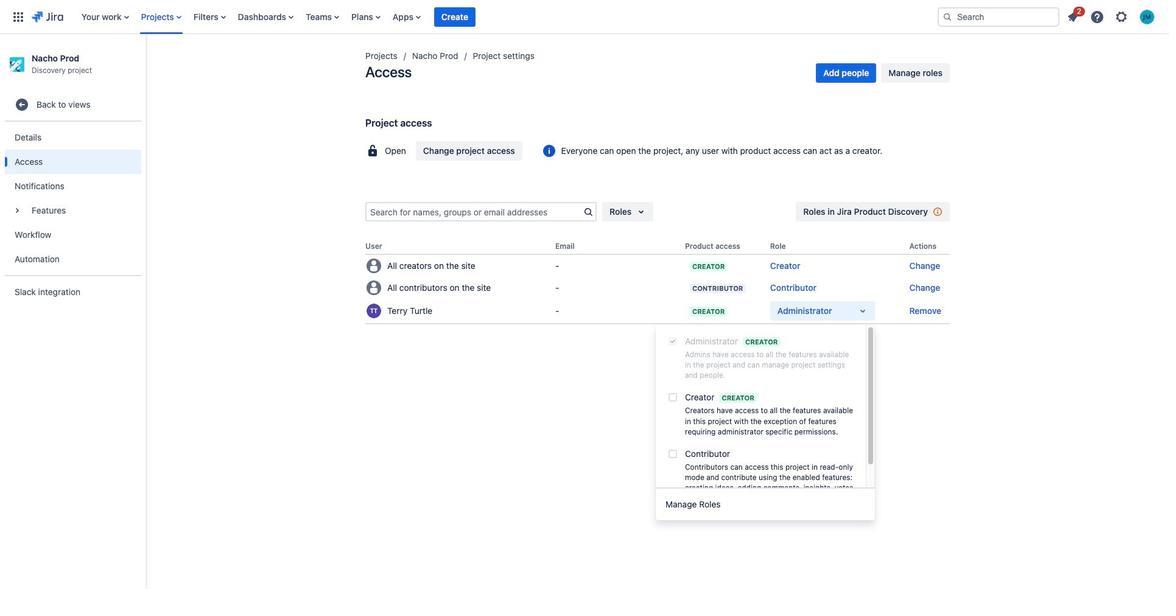 Task type: describe. For each thing, give the bounding box(es) containing it.
settings image
[[1115, 9, 1130, 24]]

info icon image
[[931, 205, 946, 219]]

open project icon image
[[366, 144, 380, 158]]

jira product discovery navigation element
[[0, 34, 146, 590]]

primary element
[[7, 0, 929, 34]]

open roles dropdown image
[[856, 304, 871, 319]]

help image
[[1091, 9, 1105, 24]]

0 horizontal spatial list item
[[434, 0, 476, 34]]

notifications image
[[1066, 9, 1081, 24]]



Task type: vqa. For each thing, say whether or not it's contained in the screenshot.
'Teams' 'DROPDOWN BUTTON'
no



Task type: locate. For each thing, give the bounding box(es) containing it.
search image
[[943, 12, 953, 22]]

back to views image
[[15, 98, 29, 112]]

current project sidebar image
[[133, 49, 160, 73]]

Search for names, groups or email addresses field
[[367, 204, 581, 221]]

1 horizontal spatial list item
[[1063, 5, 1086, 27]]

banner
[[0, 0, 1170, 34]]

search image
[[581, 205, 596, 219]]

appswitcher icon image
[[11, 9, 26, 24]]

0 horizontal spatial list
[[75, 0, 929, 34]]

group
[[5, 86, 141, 312], [5, 121, 141, 276], [656, 326, 876, 509]]

Search field
[[938, 7, 1060, 27]]

None search field
[[938, 7, 1060, 27]]

1 horizontal spatial list
[[1063, 5, 1163, 28]]

list
[[75, 0, 929, 34], [1063, 5, 1163, 28]]

jira image
[[32, 9, 63, 24], [32, 9, 63, 24]]

list item
[[434, 0, 476, 34], [1063, 5, 1086, 27]]

your profile and settings image
[[1141, 9, 1155, 24]]

info image
[[542, 144, 557, 158]]



